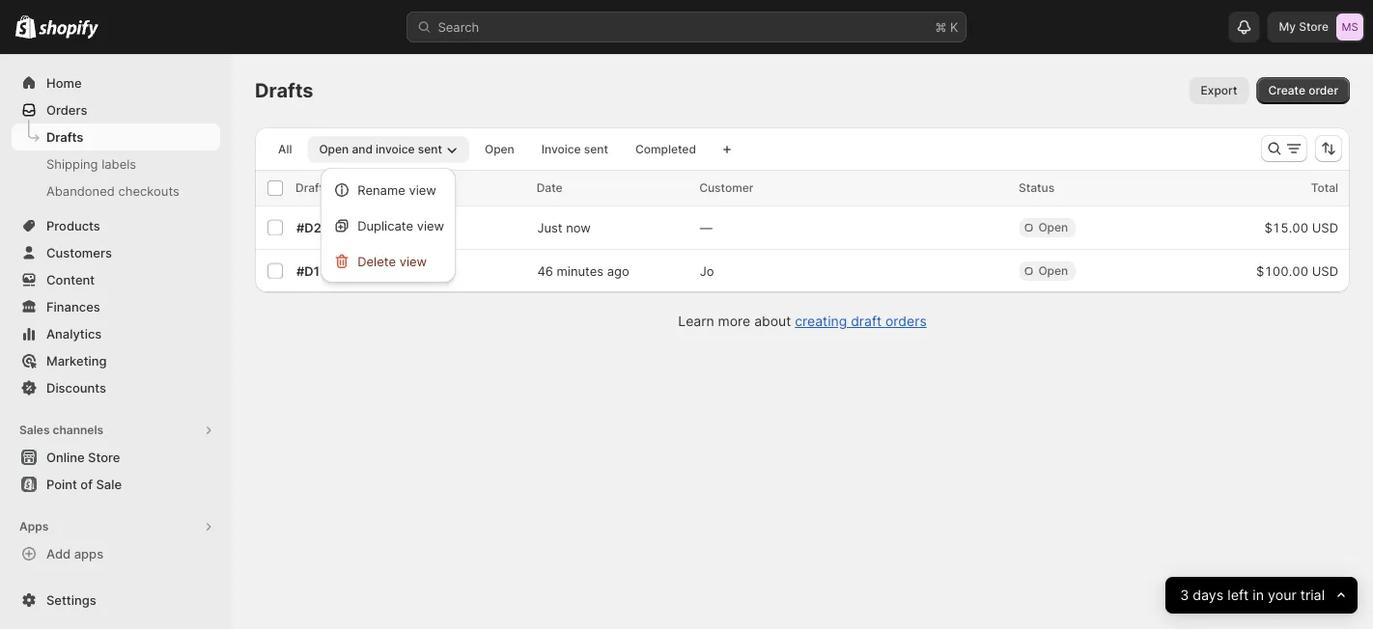 Task type: locate. For each thing, give the bounding box(es) containing it.
0 horizontal spatial store
[[88, 450, 120, 465]]

total
[[1311, 181, 1339, 195]]

content
[[46, 272, 95, 287]]

store for my store
[[1299, 20, 1329, 34]]

my
[[1279, 20, 1296, 34]]

order for draft order
[[327, 181, 356, 195]]

0 vertical spatial order
[[1309, 84, 1339, 98]]

view right rename
[[409, 183, 437, 198]]

view for duplicate view
[[417, 218, 444, 233]]

view right duplicate
[[417, 218, 444, 233]]

usd
[[1312, 220, 1339, 235], [1312, 264, 1339, 279]]

completed link
[[624, 136, 708, 163]]

sent right 'invoice'
[[584, 142, 608, 156]]

online store button
[[0, 444, 232, 471]]

customer
[[699, 181, 754, 195]]

now
[[566, 220, 591, 235]]

just now
[[538, 220, 591, 235]]

0 vertical spatial view
[[409, 183, 437, 198]]

draft order
[[296, 181, 356, 195]]

1 sent from the left
[[418, 142, 442, 156]]

export
[[1201, 84, 1238, 98]]

delete view button
[[327, 245, 450, 277]]

point of sale button
[[0, 471, 232, 498]]

1 vertical spatial store
[[88, 450, 120, 465]]

store inside button
[[88, 450, 120, 465]]

2 sent from the left
[[584, 142, 608, 156]]

sent right the invoice
[[418, 142, 442, 156]]

0 vertical spatial store
[[1299, 20, 1329, 34]]

0 horizontal spatial order
[[327, 181, 356, 195]]

settings link
[[12, 587, 220, 614]]

open and invoice sent
[[319, 142, 442, 156]]

order right create
[[1309, 84, 1339, 98]]

draft
[[851, 313, 882, 330]]

store up sale
[[88, 450, 120, 465]]

store
[[1299, 20, 1329, 34], [88, 450, 120, 465]]

sent inside "link"
[[584, 142, 608, 156]]

0 vertical spatial usd
[[1312, 220, 1339, 235]]

open inside dropdown button
[[319, 142, 349, 156]]

2 usd from the top
[[1312, 264, 1339, 279]]

delete
[[358, 254, 396, 269]]

0 horizontal spatial sent
[[418, 142, 442, 156]]

analytics
[[46, 326, 102, 341]]

1 vertical spatial drafts
[[46, 129, 83, 144]]

duplicate
[[358, 218, 413, 233]]

usd right $100.00
[[1312, 264, 1339, 279]]

1 vertical spatial view
[[417, 218, 444, 233]]

analytics link
[[12, 321, 220, 348]]

menu containing rename view
[[327, 174, 450, 277]]

view inside "button"
[[400, 254, 427, 269]]

1 vertical spatial order
[[327, 181, 356, 195]]

$100.00 usd
[[1257, 264, 1339, 279]]

1 usd from the top
[[1312, 220, 1339, 235]]

all link
[[267, 136, 304, 163]]

sent
[[418, 142, 442, 156], [584, 142, 608, 156]]

$100.00
[[1257, 264, 1309, 279]]

marketing
[[46, 354, 107, 369]]

view right the delete
[[400, 254, 427, 269]]

settings
[[46, 593, 96, 608]]

all
[[278, 142, 292, 156]]

online store
[[46, 450, 120, 465]]

labels
[[102, 156, 136, 171]]

orders
[[46, 102, 87, 117]]

store right my
[[1299, 20, 1329, 34]]

view for rename view
[[409, 183, 437, 198]]

export button
[[1190, 77, 1249, 104]]

open and invoice sent button
[[308, 136, 469, 163]]

1 horizontal spatial store
[[1299, 20, 1329, 34]]

drafts down orders
[[46, 129, 83, 144]]

tab list containing all
[[263, 135, 712, 163]]

1 horizontal spatial sent
[[584, 142, 608, 156]]

tab list
[[263, 135, 712, 163]]

sale
[[96, 477, 122, 492]]

0 vertical spatial drafts
[[255, 79, 314, 102]]

open
[[319, 142, 349, 156], [485, 142, 515, 156], [1039, 221, 1069, 235], [1039, 264, 1069, 278]]

duplicate view button
[[327, 210, 450, 241]]

order right draft
[[327, 181, 356, 195]]

usd right $15.00
[[1312, 220, 1339, 235]]

2 vertical spatial view
[[400, 254, 427, 269]]

order for create order
[[1309, 84, 1339, 98]]

46 minutes ago
[[538, 264, 630, 279]]

add apps button
[[12, 541, 220, 568]]

shipping labels link
[[12, 151, 220, 178]]

create order
[[1269, 84, 1339, 98]]

abandoned
[[46, 184, 115, 199]]

menu
[[327, 174, 450, 277]]

1 vertical spatial usd
[[1312, 264, 1339, 279]]

date
[[537, 181, 563, 195]]

order
[[1309, 84, 1339, 98], [327, 181, 356, 195]]

sales channels button
[[12, 417, 220, 444]]

1 horizontal spatial drafts
[[255, 79, 314, 102]]

1 horizontal spatial order
[[1309, 84, 1339, 98]]

delete view
[[358, 254, 427, 269]]

point of sale
[[46, 477, 122, 492]]

drafts
[[255, 79, 314, 102], [46, 129, 83, 144]]

add apps
[[46, 547, 103, 562]]

view
[[409, 183, 437, 198], [417, 218, 444, 233], [400, 254, 427, 269]]

drafts up all
[[255, 79, 314, 102]]

home
[[46, 75, 82, 90]]

rename
[[358, 183, 406, 198]]

rename view button
[[327, 174, 450, 206]]

usd for $100.00 usd
[[1312, 264, 1339, 279]]

online store link
[[12, 444, 220, 471]]



Task type: describe. For each thing, give the bounding box(es) containing it.
$15.00
[[1265, 220, 1309, 235]]

apps
[[19, 520, 49, 534]]

creating
[[795, 313, 847, 330]]

shipping labels
[[46, 156, 136, 171]]

view for delete view
[[400, 254, 427, 269]]

checkouts
[[118, 184, 179, 199]]

draft
[[296, 181, 324, 195]]

invoice sent
[[542, 142, 608, 156]]

⌘ k
[[936, 19, 959, 34]]

jo
[[700, 264, 714, 279]]

invoice
[[376, 142, 415, 156]]

discounts link
[[12, 375, 220, 402]]

customers link
[[12, 240, 220, 267]]

46
[[538, 264, 553, 279]]

content link
[[12, 267, 220, 294]]

orders link
[[12, 97, 220, 124]]

shopify image
[[39, 20, 99, 39]]

#d1 link
[[297, 264, 320, 279]]

apps
[[74, 547, 103, 562]]

sales channels
[[19, 424, 103, 438]]

point of sale link
[[12, 471, 220, 498]]

just
[[538, 220, 563, 235]]

invoice sent link
[[530, 136, 620, 163]]

apps button
[[12, 514, 220, 541]]

home link
[[12, 70, 220, 97]]

my store
[[1279, 20, 1329, 34]]

marketing link
[[12, 348, 220, 375]]

creating draft orders link
[[795, 313, 927, 330]]

shipping
[[46, 156, 98, 171]]

my store image
[[1337, 14, 1364, 41]]

#d2 link
[[297, 220, 322, 235]]

products
[[46, 218, 100, 233]]

about
[[755, 313, 791, 330]]

invoice
[[542, 142, 581, 156]]

k
[[951, 19, 959, 34]]

abandoned checkouts
[[46, 184, 179, 199]]

finances
[[46, 299, 100, 314]]

status
[[1019, 181, 1055, 195]]

#d1
[[297, 264, 320, 279]]

usd for $15.00 usd
[[1312, 220, 1339, 235]]

abandoned checkouts link
[[12, 178, 220, 205]]

create
[[1269, 84, 1306, 98]]

sales
[[19, 424, 50, 438]]

store for online store
[[88, 450, 120, 465]]

create order link
[[1257, 77, 1350, 104]]

channels
[[53, 424, 103, 438]]

and
[[352, 142, 373, 156]]

drafts link
[[12, 124, 220, 151]]

rename view
[[358, 183, 437, 198]]

shopify image
[[15, 15, 36, 38]]

#d2
[[297, 220, 322, 235]]

online
[[46, 450, 85, 465]]

$15.00 usd
[[1265, 220, 1339, 235]]

duplicate view
[[358, 218, 444, 233]]

open link
[[473, 136, 526, 163]]

of
[[80, 477, 93, 492]]

point
[[46, 477, 77, 492]]

products link
[[12, 213, 220, 240]]

finances link
[[12, 294, 220, 321]]

discounts
[[46, 381, 106, 396]]

add
[[46, 547, 71, 562]]

orders
[[886, 313, 927, 330]]

—
[[700, 220, 713, 235]]

completed
[[635, 142, 696, 156]]

customers
[[46, 245, 112, 260]]

minutes
[[557, 264, 604, 279]]

search
[[438, 19, 479, 34]]

0 horizontal spatial drafts
[[46, 129, 83, 144]]

more
[[718, 313, 751, 330]]

sent inside dropdown button
[[418, 142, 442, 156]]

⌘
[[936, 19, 947, 34]]

learn
[[678, 313, 714, 330]]



Task type: vqa. For each thing, say whether or not it's contained in the screenshot.
the Store related to Online Store
yes



